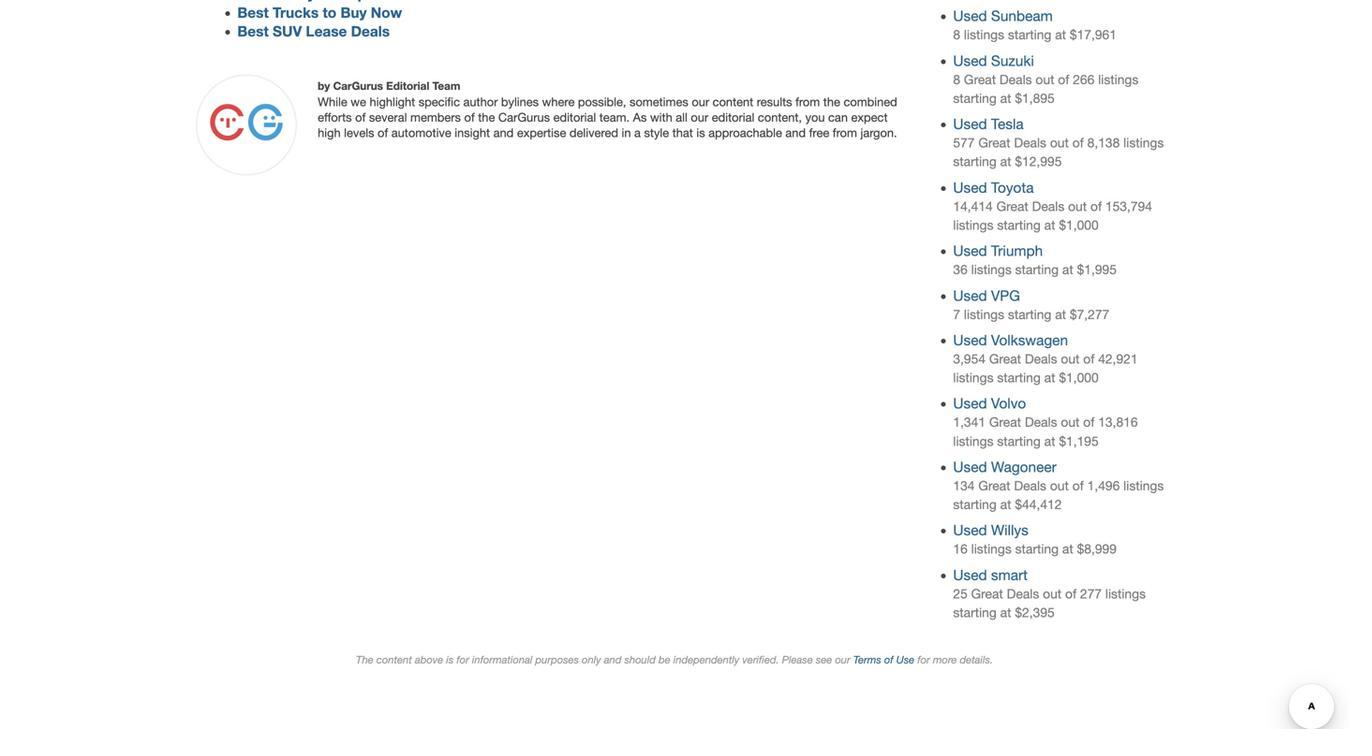 Task type: describe. For each thing, give the bounding box(es) containing it.
only
[[582, 654, 601, 667]]

1,341
[[953, 415, 986, 430]]

independently
[[673, 654, 740, 667]]

$1,895
[[1015, 91, 1055, 106]]

used for used sunbeam 8 listings starting at $17,961
[[953, 8, 987, 24]]

that
[[672, 126, 693, 140]]

used suzuki link
[[953, 52, 1034, 69]]

3,954 great deals out of 42,921 listings starting at
[[953, 352, 1138, 386]]

36
[[953, 262, 968, 277]]

great for volvo
[[989, 415, 1021, 430]]

1 horizontal spatial and
[[604, 654, 622, 667]]

used toyota link
[[953, 179, 1034, 196]]

results
[[757, 95, 792, 109]]

terms
[[853, 654, 881, 667]]

2 vertical spatial our
[[835, 654, 850, 667]]

8,138
[[1087, 135, 1120, 150]]

1,341 great deals out of 13,816 listings starting at
[[953, 415, 1138, 449]]

of inside 577 great deals out of 8,138 listings starting at
[[1073, 135, 1084, 150]]

$1,995
[[1077, 262, 1117, 277]]

277
[[1080, 587, 1102, 602]]

used sunbeam 8 listings starting at $17,961
[[953, 8, 1117, 42]]

at inside 134 great deals out of 1,496 listings starting at
[[1000, 498, 1011, 513]]

of inside the 25 great deals out of 277 listings starting at
[[1065, 587, 1077, 602]]

used for used volvo
[[953, 396, 987, 412]]

team.
[[599, 111, 630, 124]]

style
[[644, 126, 669, 140]]

verified.
[[742, 654, 779, 667]]

2 best from the top
[[237, 23, 269, 40]]

2 for from the left
[[918, 654, 930, 667]]

specific
[[419, 95, 460, 109]]

listings inside used triumph 36 listings starting at $1,995
[[971, 262, 1012, 277]]

starting inside the 25 great deals out of 277 listings starting at
[[953, 606, 997, 621]]

high
[[318, 126, 341, 140]]

0 horizontal spatial content
[[376, 654, 412, 667]]

deals for used suzuki
[[1000, 72, 1032, 87]]

$1,000 for used volkswagen
[[1059, 371, 1099, 386]]

terms of use link
[[853, 654, 915, 667]]

used wagoneer link
[[953, 459, 1057, 476]]

the content above is for informational purposes only and should be independently verified. please see our terms of use for more details.
[[356, 654, 993, 667]]

delivered
[[570, 126, 618, 140]]

1 vertical spatial from
[[833, 126, 857, 140]]

listings inside 577 great deals out of 8,138 listings starting at
[[1124, 135, 1164, 150]]

listings inside used vpg 7 listings starting at $7,277
[[964, 307, 1004, 322]]

great for tesla
[[978, 135, 1010, 150]]

0 horizontal spatial and
[[493, 126, 514, 140]]

out for wagoneer
[[1050, 479, 1069, 494]]

of up insight
[[464, 111, 475, 124]]

$7,277
[[1070, 307, 1110, 322]]

starting inside used sunbeam 8 listings starting at $17,961
[[1008, 27, 1052, 42]]

by
[[318, 79, 330, 92]]

best trucks to buy now link
[[237, 4, 402, 21]]

more
[[933, 654, 957, 667]]

of down 'several'
[[378, 126, 388, 140]]

deals for used tesla
[[1014, 135, 1047, 150]]

listings inside used sunbeam 8 listings starting at $17,961
[[964, 27, 1004, 42]]

at inside 3,954 great deals out of 42,921 listings starting at
[[1044, 371, 1055, 386]]

highlight
[[370, 95, 415, 109]]

now
[[371, 4, 402, 21]]

25 great deals out of 277 listings starting at
[[953, 587, 1146, 621]]

content,
[[758, 111, 802, 124]]

1 editorial from the left
[[553, 111, 596, 124]]

toyota
[[991, 179, 1034, 196]]

used volvo
[[953, 396, 1026, 412]]

at inside 577 great deals out of 8,138 listings starting at
[[1000, 154, 1011, 169]]

14,414 great deals out of 153,794 listings starting at
[[953, 199, 1152, 233]]

at inside used triumph 36 listings starting at $1,995
[[1062, 262, 1073, 277]]

while
[[318, 95, 347, 109]]

deals for used volvo
[[1025, 415, 1057, 430]]

$17,961
[[1070, 27, 1117, 42]]

great for volkswagen
[[989, 352, 1021, 367]]

triumph
[[991, 243, 1043, 260]]

deals for used volkswagen
[[1025, 352, 1057, 367]]

sometimes
[[630, 95, 688, 109]]

listings inside 134 great deals out of 1,496 listings starting at
[[1124, 479, 1164, 494]]

expertise
[[517, 126, 566, 140]]

trucks
[[273, 4, 319, 21]]

wagoneer
[[991, 459, 1057, 476]]

at inside used sunbeam 8 listings starting at $17,961
[[1055, 27, 1066, 42]]

1 vertical spatial the
[[478, 111, 495, 124]]

1 best from the top
[[237, 4, 269, 21]]

used smart
[[953, 567, 1028, 584]]

out for toyota
[[1068, 199, 1087, 214]]

starting inside 8 great deals out of 266 listings starting at
[[953, 91, 997, 106]]

at inside used vpg 7 listings starting at $7,277
[[1055, 307, 1066, 322]]

134 great deals out of 1,496 listings starting at
[[953, 479, 1164, 513]]

lease
[[306, 23, 347, 40]]

content inside by cargurus editorial team while we highlight specific author bylines where possible, sometimes our content results from the combined efforts of several members of the cargurus editorial team. as with all our editorial content, you can expect high levels of automotive insight and expertise delivered in a style that is approachable and free from jargon.
[[713, 95, 753, 109]]

suzuki
[[991, 52, 1034, 69]]

$8,999
[[1077, 542, 1117, 557]]

out for volkswagen
[[1061, 352, 1080, 367]]

starting inside 1,341 great deals out of 13,816 listings starting at
[[997, 434, 1041, 449]]

where
[[542, 95, 575, 109]]

use
[[896, 654, 915, 667]]

sunbeam
[[991, 8, 1053, 24]]

as
[[633, 111, 647, 124]]

starting inside used vpg 7 listings starting at $7,277
[[1008, 307, 1052, 322]]

used for used wagoneer
[[953, 459, 987, 476]]

$1,000 for used toyota
[[1059, 218, 1099, 233]]

$2,395
[[1015, 606, 1055, 621]]

jargon.
[[861, 126, 897, 140]]

we
[[351, 95, 366, 109]]

listings inside 8 great deals out of 266 listings starting at
[[1098, 72, 1139, 87]]

13,816
[[1098, 415, 1138, 430]]

be
[[659, 654, 671, 667]]

of inside 14,414 great deals out of 153,794 listings starting at
[[1091, 199, 1102, 214]]

possible,
[[578, 95, 626, 109]]

deals for used wagoneer
[[1014, 479, 1047, 494]]

a
[[634, 126, 641, 140]]

above
[[415, 654, 443, 667]]

8 inside 8 great deals out of 266 listings starting at
[[953, 72, 960, 87]]

smart
[[991, 567, 1028, 584]]

0 vertical spatial our
[[692, 95, 709, 109]]

used smart link
[[953, 567, 1028, 584]]

at inside 1,341 great deals out of 13,816 listings starting at
[[1044, 434, 1055, 449]]

starting inside 134 great deals out of 1,496 listings starting at
[[953, 498, 997, 513]]

listings inside the 25 great deals out of 277 listings starting at
[[1105, 587, 1146, 602]]

used for used tesla
[[953, 116, 987, 133]]

at inside used willys 16 listings starting at $8,999
[[1062, 542, 1073, 557]]

used tesla link
[[953, 116, 1024, 133]]

volvo
[[991, 396, 1026, 412]]

used volkswagen link
[[953, 332, 1068, 349]]

1 horizontal spatial the
[[823, 95, 840, 109]]

1 vertical spatial our
[[691, 111, 709, 124]]

deals inside best trucks to buy now best suv lease deals
[[351, 23, 390, 40]]

42,921
[[1098, 352, 1138, 367]]

at inside 14,414 great deals out of 153,794 listings starting at
[[1044, 218, 1055, 233]]

$44,412
[[1015, 498, 1062, 513]]

out for suzuki
[[1036, 72, 1054, 87]]



Task type: locate. For each thing, give the bounding box(es) containing it.
134
[[953, 479, 975, 494]]

used up the 25
[[953, 567, 987, 584]]

listings right 277
[[1105, 587, 1146, 602]]

at left $2,395
[[1000, 606, 1011, 621]]

8
[[953, 27, 960, 42], [953, 72, 960, 87]]

great down 'used volkswagen' link
[[989, 352, 1021, 367]]

our right see
[[835, 654, 850, 667]]

purposes
[[535, 654, 579, 667]]

content right 'the'
[[376, 654, 412, 667]]

153,794
[[1105, 199, 1152, 214]]

deals inside 134 great deals out of 1,496 listings starting at
[[1014, 479, 1047, 494]]

1 vertical spatial $1,000
[[1059, 371, 1099, 386]]

by cargurus editorial team while we highlight specific author bylines where possible, sometimes our content results from the combined efforts of several members of the cargurus editorial team. as with all our editorial content, you can expect high levels of automotive insight and expertise delivered in a style that is approachable and free from jargon.
[[318, 79, 897, 140]]

used up used suzuki link at the right top of page
[[953, 8, 987, 24]]

used suzuki
[[953, 52, 1034, 69]]

deals down now
[[351, 23, 390, 40]]

great down volvo
[[989, 415, 1021, 430]]

at left $17,961
[[1055, 27, 1066, 42]]

starting inside used willys 16 listings starting at $8,999
[[1015, 542, 1059, 557]]

577
[[953, 135, 975, 150]]

expect
[[851, 111, 888, 124]]

used for used volkswagen
[[953, 332, 987, 349]]

1 vertical spatial is
[[446, 654, 454, 667]]

is inside by cargurus editorial team while we highlight specific author bylines where possible, sometimes our content results from the combined efforts of several members of the cargurus editorial team. as with all our editorial content, you can expect high levels of automotive insight and expertise delivered in a style that is approachable and free from jargon.
[[696, 126, 705, 140]]

used for used toyota
[[953, 179, 987, 196]]

at inside 8 great deals out of 266 listings starting at
[[1000, 91, 1011, 106]]

for right the use
[[918, 654, 930, 667]]

1 used from the top
[[953, 8, 987, 24]]

listings inside 14,414 great deals out of 153,794 listings starting at
[[953, 218, 994, 233]]

great inside 8 great deals out of 266 listings starting at
[[964, 72, 996, 87]]

deals for used toyota
[[1032, 199, 1065, 214]]

deals inside 3,954 great deals out of 42,921 listings starting at
[[1025, 352, 1057, 367]]

of inside 8 great deals out of 266 listings starting at
[[1058, 72, 1069, 87]]

automotive
[[391, 126, 451, 140]]

is right that
[[696, 126, 705, 140]]

used up '7'
[[953, 287, 987, 304]]

at left $1,195
[[1044, 434, 1055, 449]]

used for used suzuki
[[953, 52, 987, 69]]

2 used from the top
[[953, 52, 987, 69]]

of up $1,195
[[1083, 415, 1095, 430]]

volkswagen
[[991, 332, 1068, 349]]

$1,000 up "$1,995"
[[1059, 218, 1099, 233]]

members
[[410, 111, 461, 124]]

of inside 1,341 great deals out of 13,816 listings starting at
[[1083, 415, 1095, 430]]

best left suv on the left of the page
[[237, 23, 269, 40]]

used inside used sunbeam 8 listings starting at $17,961
[[953, 8, 987, 24]]

our right the all
[[691, 111, 709, 124]]

$1,000
[[1059, 218, 1099, 233], [1059, 371, 1099, 386]]

starting inside 577 great deals out of 8,138 listings starting at
[[953, 154, 997, 169]]

starting down sunbeam
[[1008, 27, 1052, 42]]

used up the 16
[[953, 523, 987, 539]]

editorial up approachable
[[712, 111, 755, 124]]

great inside 1,341 great deals out of 13,816 listings starting at
[[989, 415, 1021, 430]]

1 8 from the top
[[953, 27, 960, 42]]

deals inside 577 great deals out of 8,138 listings starting at
[[1014, 135, 1047, 150]]

for right above
[[457, 654, 469, 667]]

starting down 134
[[953, 498, 997, 513]]

starting down the willys
[[1015, 542, 1059, 557]]

starting inside 3,954 great deals out of 42,921 listings starting at
[[997, 371, 1041, 386]]

listings down 14,414
[[953, 218, 994, 233]]

content
[[713, 95, 753, 109], [376, 654, 412, 667]]

cargurus down bylines
[[498, 111, 550, 124]]

0 horizontal spatial cargurus
[[333, 79, 383, 92]]

1 vertical spatial 8
[[953, 72, 960, 87]]

used for used willys 16 listings starting at $8,999
[[953, 523, 987, 539]]

deals
[[351, 23, 390, 40], [1000, 72, 1032, 87], [1014, 135, 1047, 150], [1032, 199, 1065, 214], [1025, 352, 1057, 367], [1025, 415, 1057, 430], [1014, 479, 1047, 494], [1007, 587, 1039, 602]]

3,954
[[953, 352, 986, 367]]

great inside 3,954 great deals out of 42,921 listings starting at
[[989, 352, 1021, 367]]

starting inside 14,414 great deals out of 153,794 listings starting at
[[997, 218, 1041, 233]]

free
[[809, 126, 829, 140]]

used sunbeam link
[[953, 8, 1053, 24]]

starting down triumph at the top right of page
[[1015, 262, 1059, 277]]

starting
[[1008, 27, 1052, 42], [953, 91, 997, 106], [953, 154, 997, 169], [997, 218, 1041, 233], [1015, 262, 1059, 277], [1008, 307, 1052, 322], [997, 371, 1041, 386], [997, 434, 1041, 449], [953, 498, 997, 513], [1015, 542, 1059, 557], [953, 606, 997, 621]]

of left 8,138
[[1073, 135, 1084, 150]]

should
[[624, 654, 656, 667]]

14,414
[[953, 199, 993, 214]]

1 vertical spatial content
[[376, 654, 412, 667]]

0 horizontal spatial for
[[457, 654, 469, 667]]

great inside 577 great deals out of 8,138 listings starting at
[[978, 135, 1010, 150]]

great down the toyota at the right top of the page
[[997, 199, 1029, 214]]

of left 266 at the right top
[[1058, 72, 1069, 87]]

7 used from the top
[[953, 332, 987, 349]]

1 horizontal spatial cargurus
[[498, 111, 550, 124]]

insight
[[455, 126, 490, 140]]

1 vertical spatial cargurus
[[498, 111, 550, 124]]

0 vertical spatial cargurus
[[333, 79, 383, 92]]

combined
[[844, 95, 897, 109]]

deals inside 1,341 great deals out of 13,816 listings starting at
[[1025, 415, 1057, 430]]

1 for from the left
[[457, 654, 469, 667]]

at inside the 25 great deals out of 277 listings starting at
[[1000, 606, 1011, 621]]

vpg
[[991, 287, 1020, 304]]

deals inside the 25 great deals out of 277 listings starting at
[[1007, 587, 1039, 602]]

from up you at the top right
[[796, 95, 820, 109]]

1 horizontal spatial from
[[833, 126, 857, 140]]

0 horizontal spatial is
[[446, 654, 454, 667]]

and right only
[[604, 654, 622, 667]]

used tesla
[[953, 116, 1024, 133]]

best trucks to buy now best suv lease deals
[[237, 4, 402, 40]]

listings down 3,954
[[953, 371, 994, 386]]

0 vertical spatial from
[[796, 95, 820, 109]]

6 used from the top
[[953, 287, 987, 304]]

2 horizontal spatial and
[[786, 126, 806, 140]]

5 used from the top
[[953, 243, 987, 260]]

used triumph link
[[953, 243, 1043, 260]]

16
[[953, 542, 968, 557]]

at down volkswagen
[[1044, 371, 1055, 386]]

all
[[676, 111, 688, 124]]

of inside 134 great deals out of 1,496 listings starting at
[[1073, 479, 1084, 494]]

and right insight
[[493, 126, 514, 140]]

used vpg link
[[953, 287, 1020, 304]]

used up '577'
[[953, 116, 987, 133]]

listings down used vpg link
[[964, 307, 1004, 322]]

in
[[622, 126, 631, 140]]

willys
[[991, 523, 1029, 539]]

at up the toyota at the right top of the page
[[1000, 154, 1011, 169]]

at
[[1055, 27, 1066, 42], [1000, 91, 1011, 106], [1000, 154, 1011, 169], [1044, 218, 1055, 233], [1062, 262, 1073, 277], [1055, 307, 1066, 322], [1044, 371, 1055, 386], [1044, 434, 1055, 449], [1000, 498, 1011, 513], [1062, 542, 1073, 557], [1000, 606, 1011, 621]]

1 $1,000 from the top
[[1059, 218, 1099, 233]]

great down the used tesla link
[[978, 135, 1010, 150]]

listings down the used sunbeam link
[[964, 27, 1004, 42]]

and down content,
[[786, 126, 806, 140]]

out inside the 25 great deals out of 277 listings starting at
[[1043, 587, 1062, 602]]

out up $12,995
[[1050, 135, 1069, 150]]

listings right 8,138
[[1124, 135, 1164, 150]]

listings inside 3,954 great deals out of 42,921 listings starting at
[[953, 371, 994, 386]]

0 horizontal spatial editorial
[[553, 111, 596, 124]]

used up 134
[[953, 459, 987, 476]]

out inside 134 great deals out of 1,496 listings starting at
[[1050, 479, 1069, 494]]

used volkswagen
[[953, 332, 1068, 349]]

deals down wagoneer
[[1014, 479, 1047, 494]]

listings down used triumph "link"
[[971, 262, 1012, 277]]

0 vertical spatial $1,000
[[1059, 218, 1099, 233]]

starting inside used triumph 36 listings starting at $1,995
[[1015, 262, 1059, 277]]

used wagoneer
[[953, 459, 1057, 476]]

the
[[356, 654, 374, 667]]

listings inside used willys 16 listings starting at $8,999
[[971, 542, 1012, 557]]

deals down the toyota at the right top of the page
[[1032, 199, 1065, 214]]

9 used from the top
[[953, 459, 987, 476]]

used up 1,341
[[953, 396, 987, 412]]

0 vertical spatial content
[[713, 95, 753, 109]]

buy
[[341, 4, 367, 21]]

out up $1,895
[[1036, 72, 1054, 87]]

$12,995
[[1015, 154, 1062, 169]]

0 vertical spatial best
[[237, 4, 269, 21]]

out for volvo
[[1061, 415, 1080, 430]]

from down can
[[833, 126, 857, 140]]

great inside 134 great deals out of 1,496 listings starting at
[[978, 479, 1010, 494]]

0 horizontal spatial from
[[796, 95, 820, 109]]

of up levels
[[355, 111, 366, 124]]

the up can
[[823, 95, 840, 109]]

listings down 'used willys' link
[[971, 542, 1012, 557]]

tesla
[[991, 116, 1024, 133]]

deals down suzuki
[[1000, 72, 1032, 87]]

at left $7,277
[[1055, 307, 1066, 322]]

deals up $12,995
[[1014, 135, 1047, 150]]

approachable
[[708, 126, 782, 140]]

used vpg 7 listings starting at $7,277
[[953, 287, 1110, 322]]

out left 153,794 at the top right of the page
[[1068, 199, 1087, 214]]

8 inside used sunbeam 8 listings starting at $17,961
[[953, 27, 960, 42]]

2 editorial from the left
[[712, 111, 755, 124]]

at up tesla
[[1000, 91, 1011, 106]]

out for smart
[[1043, 587, 1062, 602]]

best suv lease deals link
[[237, 23, 390, 40]]

deals inside 14,414 great deals out of 153,794 listings starting at
[[1032, 199, 1065, 214]]

starting up triumph at the top right of page
[[997, 218, 1041, 233]]

out inside 3,954 great deals out of 42,921 listings starting at
[[1061, 352, 1080, 367]]

out inside 8 great deals out of 266 listings starting at
[[1036, 72, 1054, 87]]

1 horizontal spatial editorial
[[712, 111, 755, 124]]

deals down volkswagen
[[1025, 352, 1057, 367]]

the down author
[[478, 111, 495, 124]]

out for tesla
[[1050, 135, 1069, 150]]

3 used from the top
[[953, 116, 987, 133]]

at up the willys
[[1000, 498, 1011, 513]]

used inside used willys 16 listings starting at $8,999
[[953, 523, 987, 539]]

used left suzuki
[[953, 52, 987, 69]]

11 used from the top
[[953, 567, 987, 584]]

great down used wagoneer "link"
[[978, 479, 1010, 494]]

great down used suzuki link at the right top of page
[[964, 72, 996, 87]]

deals down volvo
[[1025, 415, 1057, 430]]

1 vertical spatial best
[[237, 23, 269, 40]]

efforts
[[318, 111, 352, 124]]

577 great deals out of 8,138 listings starting at
[[953, 135, 1164, 169]]

out inside 577 great deals out of 8,138 listings starting at
[[1050, 135, 1069, 150]]

used inside used triumph 36 listings starting at $1,995
[[953, 243, 987, 260]]

$1,195
[[1059, 434, 1099, 449]]

at up used triumph 36 listings starting at $1,995
[[1044, 218, 1055, 233]]

used up 14,414
[[953, 179, 987, 196]]

several
[[369, 111, 407, 124]]

is right above
[[446, 654, 454, 667]]

listings
[[964, 27, 1004, 42], [1098, 72, 1139, 87], [1124, 135, 1164, 150], [953, 218, 994, 233], [971, 262, 1012, 277], [964, 307, 1004, 322], [953, 371, 994, 386], [953, 434, 994, 449], [1124, 479, 1164, 494], [971, 542, 1012, 557], [1105, 587, 1146, 602]]

listings inside 1,341 great deals out of 13,816 listings starting at
[[953, 434, 994, 449]]

used for used vpg 7 listings starting at $7,277
[[953, 287, 987, 304]]

great down used smart link
[[971, 587, 1003, 602]]

used willys 16 listings starting at $8,999
[[953, 523, 1117, 557]]

used toyota
[[953, 179, 1034, 196]]

listings right "1,496"
[[1124, 479, 1164, 494]]

0 vertical spatial the
[[823, 95, 840, 109]]

used inside used vpg 7 listings starting at $7,277
[[953, 287, 987, 304]]

8 used from the top
[[953, 396, 987, 412]]

used up 3,954
[[953, 332, 987, 349]]

team
[[432, 79, 460, 92]]

great for suzuki
[[964, 72, 996, 87]]

deals inside 8 great deals out of 266 listings starting at
[[1000, 72, 1032, 87]]

of left 277
[[1065, 587, 1077, 602]]

out inside 1,341 great deals out of 13,816 listings starting at
[[1061, 415, 1080, 430]]

details.
[[960, 654, 993, 667]]

cargurus
[[333, 79, 383, 92], [498, 111, 550, 124]]

2 $1,000 from the top
[[1059, 371, 1099, 386]]

out up $1,195
[[1061, 415, 1080, 430]]

0 vertical spatial is
[[696, 126, 705, 140]]

of inside 3,954 great deals out of 42,921 listings starting at
[[1083, 352, 1095, 367]]

0 horizontal spatial the
[[478, 111, 495, 124]]

editorial down where
[[553, 111, 596, 124]]

listings down 1,341
[[953, 434, 994, 449]]

8 up the used suzuki
[[953, 27, 960, 42]]

great for smart
[[971, 587, 1003, 602]]

best left trucks
[[237, 4, 269, 21]]

10 used from the top
[[953, 523, 987, 539]]

levels
[[344, 126, 374, 140]]

used up 36
[[953, 243, 987, 260]]

editorial
[[553, 111, 596, 124], [712, 111, 755, 124]]

bylines
[[501, 95, 539, 109]]

our
[[692, 95, 709, 109], [691, 111, 709, 124], [835, 654, 850, 667]]

4 used from the top
[[953, 179, 987, 196]]

out up $44,412
[[1050, 479, 1069, 494]]

1,496
[[1087, 479, 1120, 494]]

starting up used tesla
[[953, 91, 997, 106]]

0 vertical spatial 8
[[953, 27, 960, 42]]

at left $8,999
[[1062, 542, 1073, 557]]

1 horizontal spatial is
[[696, 126, 705, 140]]

$1,000 down the 42,921
[[1059, 371, 1099, 386]]

deals up $2,395
[[1007, 587, 1039, 602]]

of left the use
[[884, 654, 893, 667]]

out up $2,395
[[1043, 587, 1062, 602]]

used for used triumph 36 listings starting at $1,995
[[953, 243, 987, 260]]

please
[[782, 654, 813, 667]]

used volvo link
[[953, 396, 1026, 412]]

great inside the 25 great deals out of 277 listings starting at
[[971, 587, 1003, 602]]

of left 153,794 at the top right of the page
[[1091, 199, 1102, 214]]

used for used smart
[[953, 567, 987, 584]]

8 great deals out of 266 listings starting at
[[953, 72, 1139, 106]]

cargurus up we
[[333, 79, 383, 92]]

2 8 from the top
[[953, 72, 960, 87]]

starting up volvo
[[997, 371, 1041, 386]]

out down volkswagen
[[1061, 352, 1080, 367]]

with
[[650, 111, 672, 124]]

1 horizontal spatial for
[[918, 654, 930, 667]]

author
[[463, 95, 498, 109]]

great inside 14,414 great deals out of 153,794 listings starting at
[[997, 199, 1029, 214]]

informational
[[472, 654, 533, 667]]

1 horizontal spatial content
[[713, 95, 753, 109]]

deals for used smart
[[1007, 587, 1039, 602]]

content up approachable
[[713, 95, 753, 109]]

starting down the 25
[[953, 606, 997, 621]]

our up that
[[692, 95, 709, 109]]

used willys link
[[953, 523, 1029, 539]]

great for wagoneer
[[978, 479, 1010, 494]]

8 down used suzuki link at the right top of page
[[953, 72, 960, 87]]

suv
[[273, 23, 302, 40]]

used
[[953, 8, 987, 24], [953, 52, 987, 69], [953, 116, 987, 133], [953, 179, 987, 196], [953, 243, 987, 260], [953, 287, 987, 304], [953, 332, 987, 349], [953, 396, 987, 412], [953, 459, 987, 476], [953, 523, 987, 539], [953, 567, 987, 584]]

of left "1,496"
[[1073, 479, 1084, 494]]

great for toyota
[[997, 199, 1029, 214]]

of left the 42,921
[[1083, 352, 1095, 367]]

7
[[953, 307, 960, 322]]

starting up volkswagen
[[1008, 307, 1052, 322]]

starting up wagoneer
[[997, 434, 1041, 449]]

out inside 14,414 great deals out of 153,794 listings starting at
[[1068, 199, 1087, 214]]



Task type: vqa. For each thing, say whether or not it's contained in the screenshot.
Used Sunbeam 8 listings starting at $17,961
yes



